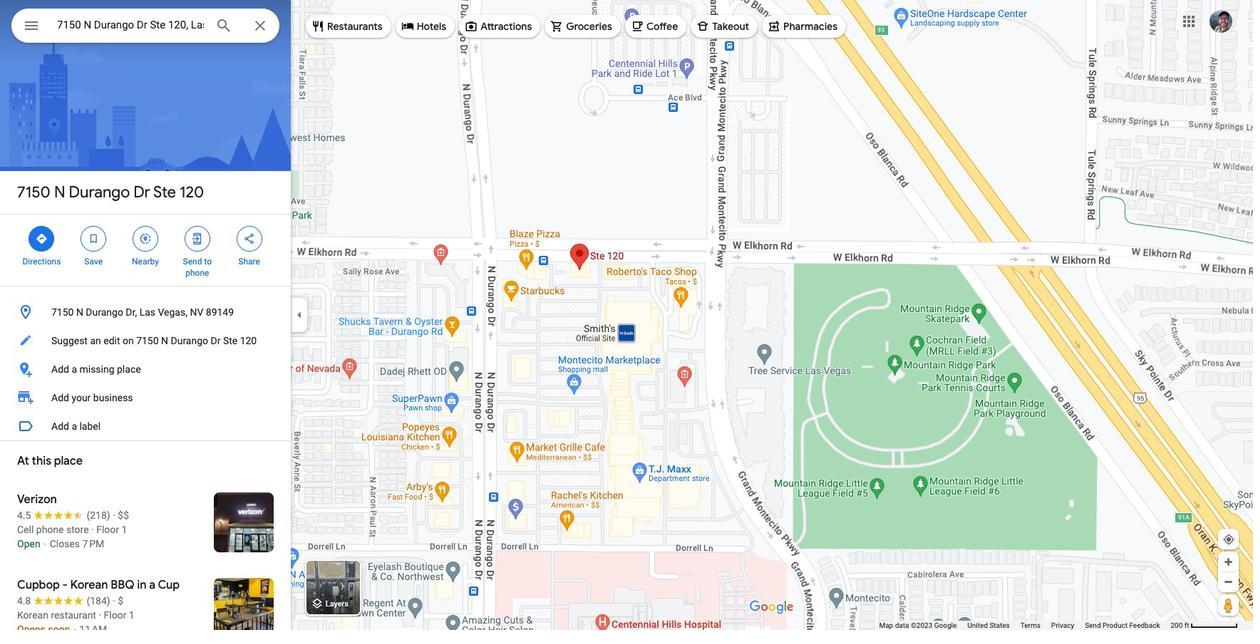 Task type: describe. For each thing, give the bounding box(es) containing it.
terms button
[[1021, 621, 1041, 631]]

google maps element
[[0, 0, 1254, 631]]


[[191, 231, 204, 247]]

your
[[72, 392, 91, 404]]

add for add your business
[[51, 392, 69, 404]]

show your location image
[[1223, 534, 1236, 546]]


[[87, 231, 100, 247]]

7150 n durango dr ste 120
[[17, 183, 204, 203]]

dr inside suggest an edit on 7150 n durango dr ste 120 button
[[211, 335, 221, 347]]

edit
[[104, 335, 120, 347]]

ft
[[1185, 622, 1190, 630]]

200 ft
[[1172, 622, 1190, 630]]

7150 n durango dr, las vegas, nv 89149 button
[[0, 298, 291, 327]]

states
[[990, 622, 1011, 630]]

at this place
[[17, 454, 83, 469]]

a for missing
[[72, 364, 77, 375]]

takeout
[[713, 20, 750, 33]]

cell phone store · floor 1 open ⋅ closes 7 pm
[[17, 524, 127, 550]]

attractions
[[481, 20, 532, 33]]

n inside suggest an edit on 7150 n durango dr ste 120 button
[[161, 335, 168, 347]]

4.8 stars 184 reviews image
[[17, 594, 110, 608]]

89149
[[206, 307, 234, 318]]

120 inside button
[[240, 335, 257, 347]]

⋅
[[43, 539, 47, 550]]

suggest
[[51, 335, 88, 347]]

4.5
[[17, 510, 31, 521]]

1 inside "cell phone store · floor 1 open ⋅ closes 7 pm"
[[122, 524, 127, 536]]

restaurant
[[51, 610, 96, 621]]

200
[[1172, 622, 1184, 630]]

2 vertical spatial a
[[149, 578, 155, 593]]

in
[[137, 578, 147, 593]]

0 horizontal spatial place
[[54, 454, 83, 469]]

map
[[880, 622, 894, 630]]

7150 for 7150 n durango dr, las vegas, nv 89149
[[51, 307, 74, 318]]

label
[[80, 421, 101, 432]]

verizon
[[17, 493, 57, 507]]

coffee button
[[626, 9, 687, 44]]

united
[[968, 622, 989, 630]]

terms
[[1021, 622, 1041, 630]]

attractions button
[[459, 9, 541, 44]]

footer inside google maps element
[[880, 621, 1172, 631]]

las
[[140, 307, 156, 318]]

cupbop - korean bbq in a cup
[[17, 578, 180, 593]]

restaurants
[[327, 20, 383, 33]]

suggest an edit on 7150 n durango dr ste 120 button
[[0, 327, 291, 355]]

n for 7150 n durango dr, las vegas, nv 89149
[[76, 307, 83, 318]]

7150 n durango dr ste 120 main content
[[0, 0, 291, 631]]

hotels
[[417, 20, 447, 33]]

united states
[[968, 622, 1011, 630]]

to
[[204, 257, 212, 267]]


[[243, 231, 256, 247]]

add a missing place
[[51, 364, 141, 375]]

an
[[90, 335, 101, 347]]

7150 n durango dr, las vegas, nv 89149
[[51, 307, 234, 318]]

· $
[[113, 596, 124, 607]]

this
[[32, 454, 51, 469]]

· inside "cell phone store · floor 1 open ⋅ closes 7 pm"
[[91, 524, 94, 536]]

add a label button
[[0, 412, 291, 441]]

feedback
[[1130, 622, 1161, 630]]

7150 for 7150 n durango dr ste 120
[[17, 183, 50, 203]]

cell
[[17, 524, 34, 536]]

bbq
[[111, 578, 134, 593]]

map data ©2023 google
[[880, 622, 957, 630]]


[[139, 231, 152, 247]]

nv
[[190, 307, 204, 318]]

ste inside button
[[223, 335, 238, 347]]

google account: cj baylor  
(christian.baylor@adept.ai) image
[[1210, 10, 1233, 33]]

send for send to phone
[[183, 257, 202, 267]]

cup
[[158, 578, 180, 593]]

(218)
[[87, 510, 110, 521]]

200 ft button
[[1172, 622, 1239, 630]]

add for add a label
[[51, 421, 69, 432]]

send for send product feedback
[[1086, 622, 1102, 630]]

floor inside "cell phone store · floor 1 open ⋅ closes 7 pm"
[[96, 524, 119, 536]]

none field inside 7150 n durango dr ste 120, las vegas, nv 89149 "field"
[[57, 16, 204, 34]]

nearby
[[132, 257, 159, 267]]

pharmacies
[[784, 20, 838, 33]]

$$
[[118, 510, 129, 521]]

collapse side panel image
[[292, 307, 307, 323]]

0 vertical spatial korean
[[70, 578, 108, 593]]

$
[[118, 596, 124, 607]]

phone inside "cell phone store · floor 1 open ⋅ closes 7 pm"
[[36, 524, 64, 536]]

hotels button
[[396, 9, 455, 44]]

privacy
[[1052, 622, 1075, 630]]

 button
[[11, 9, 51, 46]]

product
[[1103, 622, 1128, 630]]

store
[[66, 524, 89, 536]]



Task type: locate. For each thing, give the bounding box(es) containing it.
1 vertical spatial add
[[51, 392, 69, 404]]

durango for dr,
[[86, 307, 123, 318]]

closes
[[50, 539, 80, 550]]

takeout button
[[691, 9, 758, 44]]

place down on
[[117, 364, 141, 375]]

2 add from the top
[[51, 392, 69, 404]]

· left price: inexpensive icon
[[113, 596, 115, 607]]

add a missing place button
[[0, 355, 291, 384]]

0 vertical spatial place
[[117, 364, 141, 375]]


[[35, 231, 48, 247]]

1 horizontal spatial send
[[1086, 622, 1102, 630]]

korean down 4.8
[[17, 610, 48, 621]]

floor down the (218) on the left of page
[[96, 524, 119, 536]]


[[23, 16, 40, 36]]

dr up ''
[[134, 183, 150, 203]]

· $$
[[113, 510, 129, 521]]

add down suggest
[[51, 364, 69, 375]]

ste
[[153, 183, 176, 203], [223, 335, 238, 347]]

0 vertical spatial ste
[[153, 183, 176, 203]]

1 down price: moderate icon
[[122, 524, 127, 536]]

a
[[72, 364, 77, 375], [72, 421, 77, 432], [149, 578, 155, 593]]

· down (184)
[[99, 610, 101, 621]]

1 horizontal spatial 1
[[129, 610, 135, 621]]

coffee
[[647, 20, 678, 33]]

0 horizontal spatial send
[[183, 257, 202, 267]]

durango left dr,
[[86, 307, 123, 318]]

missing
[[80, 364, 115, 375]]

send left to
[[183, 257, 202, 267]]

1 vertical spatial a
[[72, 421, 77, 432]]

phone up ⋅
[[36, 524, 64, 536]]

3 add from the top
[[51, 421, 69, 432]]

n for 7150 n durango dr ste 120
[[54, 183, 65, 203]]

share
[[238, 257, 260, 267]]

1 vertical spatial n
[[76, 307, 83, 318]]

1 vertical spatial send
[[1086, 622, 1102, 630]]

0 horizontal spatial 7150
[[17, 183, 50, 203]]

7150 N Durango Dr Ste 120, Las Vegas, NV 89149 field
[[11, 9, 280, 43]]

2 vertical spatial durango
[[171, 335, 208, 347]]

1 vertical spatial phone
[[36, 524, 64, 536]]

open
[[17, 539, 40, 550]]

groceries button
[[545, 9, 621, 44]]

1 horizontal spatial place
[[117, 364, 141, 375]]

a for label
[[72, 421, 77, 432]]

0 horizontal spatial n
[[54, 183, 65, 203]]

7150 right on
[[136, 335, 159, 347]]

1 vertical spatial durango
[[86, 307, 123, 318]]

phone
[[186, 268, 209, 278], [36, 524, 64, 536]]

 search field
[[11, 9, 280, 46]]

place inside button
[[117, 364, 141, 375]]

1 vertical spatial 1
[[129, 610, 135, 621]]

0 vertical spatial a
[[72, 364, 77, 375]]

©2023
[[912, 622, 933, 630]]

1 add from the top
[[51, 364, 69, 375]]

· up the 7 pm
[[91, 524, 94, 536]]

zoom in image
[[1224, 557, 1235, 568]]

0 vertical spatial n
[[54, 183, 65, 203]]

n inside 7150 n durango dr, las vegas, nv 89149 button
[[76, 307, 83, 318]]

0 horizontal spatial korean
[[17, 610, 48, 621]]

layers
[[326, 600, 349, 609]]

add for add a missing place
[[51, 364, 69, 375]]

1
[[122, 524, 127, 536], [129, 610, 135, 621]]

save
[[84, 257, 103, 267]]

1 vertical spatial floor
[[104, 610, 127, 621]]

1 horizontal spatial dr
[[211, 335, 221, 347]]

actions for 7150 n durango dr ste 120 region
[[0, 215, 291, 286]]

send product feedback
[[1086, 622, 1161, 630]]

at
[[17, 454, 29, 469]]

google
[[935, 622, 957, 630]]

0 horizontal spatial dr
[[134, 183, 150, 203]]

1 vertical spatial korean
[[17, 610, 48, 621]]

data
[[896, 622, 910, 630]]

0 vertical spatial floor
[[96, 524, 119, 536]]

send left product
[[1086, 622, 1102, 630]]

1 horizontal spatial ste
[[223, 335, 238, 347]]

0 vertical spatial send
[[183, 257, 202, 267]]

(184)
[[87, 596, 110, 607]]

privacy button
[[1052, 621, 1075, 631]]

0 vertical spatial durango
[[69, 183, 130, 203]]

price: inexpensive image
[[118, 596, 124, 607]]

a right the in on the bottom left
[[149, 578, 155, 593]]

send to phone
[[183, 257, 212, 278]]

send inside button
[[1086, 622, 1102, 630]]

place
[[117, 364, 141, 375], [54, 454, 83, 469]]

0 vertical spatial 7150
[[17, 183, 50, 203]]

durango for dr
[[69, 183, 130, 203]]

0 horizontal spatial ste
[[153, 183, 176, 203]]

phone down to
[[186, 268, 209, 278]]

directions
[[22, 257, 61, 267]]

dr down the 89149
[[211, 335, 221, 347]]

7150
[[17, 183, 50, 203], [51, 307, 74, 318], [136, 335, 159, 347]]

1 horizontal spatial 7150
[[51, 307, 74, 318]]

floor down "· $"
[[104, 610, 127, 621]]

0 vertical spatial 1
[[122, 524, 127, 536]]

add left your
[[51, 392, 69, 404]]

1 horizontal spatial phone
[[186, 268, 209, 278]]

1 vertical spatial 120
[[240, 335, 257, 347]]

2 horizontal spatial 7150
[[136, 335, 159, 347]]

0 horizontal spatial 1
[[122, 524, 127, 536]]

4.8
[[17, 596, 31, 607]]

add a label
[[51, 421, 101, 432]]

2 vertical spatial add
[[51, 421, 69, 432]]

120
[[180, 183, 204, 203], [240, 335, 257, 347]]

business
[[93, 392, 133, 404]]

zoom out image
[[1224, 577, 1235, 588]]

1 vertical spatial dr
[[211, 335, 221, 347]]

ste up actions for 7150 n durango dr ste 120 region
[[153, 183, 176, 203]]

0 horizontal spatial 120
[[180, 183, 204, 203]]

· left $$ at the left bottom of page
[[113, 510, 115, 521]]

1 horizontal spatial korean
[[70, 578, 108, 593]]

2 vertical spatial 7150
[[136, 335, 159, 347]]

add your business
[[51, 392, 133, 404]]

price: moderate image
[[118, 510, 129, 521]]

2 vertical spatial n
[[161, 335, 168, 347]]

1 vertical spatial ste
[[223, 335, 238, 347]]

durango up 
[[69, 183, 130, 203]]

footer containing map data ©2023 google
[[880, 621, 1172, 631]]

1 vertical spatial place
[[54, 454, 83, 469]]

1 horizontal spatial n
[[76, 307, 83, 318]]

korean up (184)
[[70, 578, 108, 593]]

7150 up 
[[17, 183, 50, 203]]

2 horizontal spatial n
[[161, 335, 168, 347]]

0 horizontal spatial phone
[[36, 524, 64, 536]]

durango
[[69, 183, 130, 203], [86, 307, 123, 318], [171, 335, 208, 347]]

pharmacies button
[[763, 9, 847, 44]]

add left the label
[[51, 421, 69, 432]]

place right this
[[54, 454, 83, 469]]

1 horizontal spatial 120
[[240, 335, 257, 347]]

korean restaurant · floor 1
[[17, 610, 135, 621]]

suggest an edit on 7150 n durango dr ste 120
[[51, 335, 257, 347]]

groceries
[[567, 20, 613, 33]]

ste down the 89149
[[223, 335, 238, 347]]

a left missing
[[72, 364, 77, 375]]

7150 up suggest
[[51, 307, 74, 318]]

0 vertical spatial dr
[[134, 183, 150, 203]]

vegas,
[[158, 307, 188, 318]]

send
[[183, 257, 202, 267], [1086, 622, 1102, 630]]

send product feedback button
[[1086, 621, 1161, 631]]

cupbop
[[17, 578, 60, 593]]

footer
[[880, 621, 1172, 631]]

on
[[123, 335, 134, 347]]

send inside send to phone
[[183, 257, 202, 267]]

-
[[62, 578, 68, 593]]

korean
[[70, 578, 108, 593], [17, 610, 48, 621]]

1 down bbq
[[129, 610, 135, 621]]

add your business link
[[0, 384, 291, 412]]

durango down nv
[[171, 335, 208, 347]]

n
[[54, 183, 65, 203], [76, 307, 83, 318], [161, 335, 168, 347]]

dr,
[[126, 307, 137, 318]]

add
[[51, 364, 69, 375], [51, 392, 69, 404], [51, 421, 69, 432]]

7 pm
[[82, 539, 104, 550]]

united states button
[[968, 621, 1011, 631]]

add inside 'link'
[[51, 392, 69, 404]]

4.5 stars 218 reviews image
[[17, 509, 110, 523]]

show street view coverage image
[[1219, 595, 1240, 616]]

restaurants button
[[306, 9, 391, 44]]

None field
[[57, 16, 204, 34]]

phone inside send to phone
[[186, 268, 209, 278]]

a left the label
[[72, 421, 77, 432]]

0 vertical spatial add
[[51, 364, 69, 375]]

0 vertical spatial 120
[[180, 183, 204, 203]]

1 vertical spatial 7150
[[51, 307, 74, 318]]

0 vertical spatial phone
[[186, 268, 209, 278]]

·
[[113, 510, 115, 521], [91, 524, 94, 536], [113, 596, 115, 607], [99, 610, 101, 621]]



Task type: vqa. For each thing, say whether or not it's contained in the screenshot.


